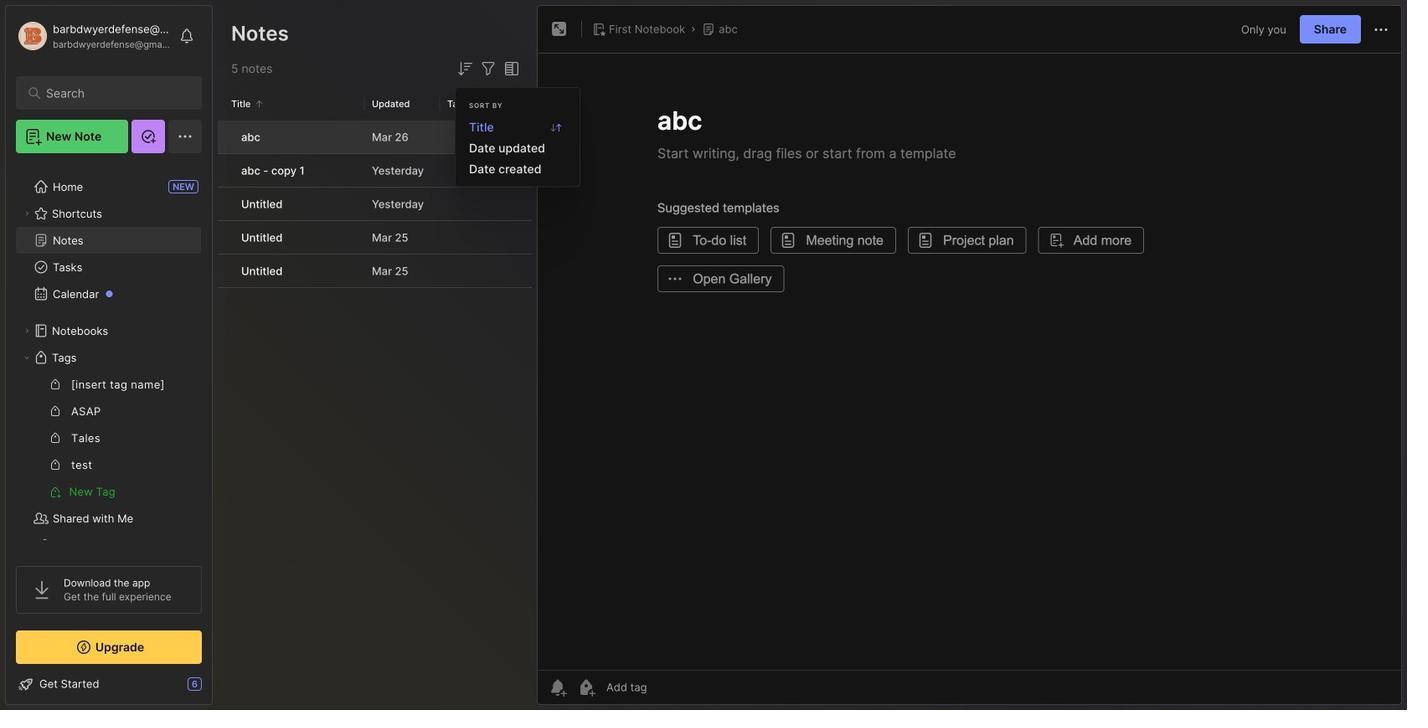 Task type: locate. For each thing, give the bounding box(es) containing it.
3 cell from the top
[[218, 188, 231, 220]]

row group
[[218, 121, 532, 289]]

click to collapse image
[[212, 680, 224, 700]]

dropdown list menu
[[456, 116, 580, 180]]

Sort options field
[[455, 59, 475, 79]]

cell
[[218, 121, 231, 153], [218, 154, 231, 187], [218, 188, 231, 220], [218, 221, 231, 254], [218, 255, 231, 287]]

5 cell from the top
[[218, 255, 231, 287]]

add tag image
[[577, 678, 597, 698]]

Add filters field
[[479, 59, 499, 79]]

add filters image
[[479, 59, 499, 79]]

Note Editor text field
[[538, 53, 1402, 670]]

1 cell from the top
[[218, 121, 231, 153]]

tree
[[6, 163, 212, 596]]

note window element
[[537, 5, 1403, 710]]

expand tags image
[[22, 353, 32, 363]]

None search field
[[46, 83, 180, 103]]

add a reminder image
[[548, 678, 568, 698]]

group
[[16, 371, 201, 505]]

Help and Learning task checklist field
[[6, 671, 212, 698]]

expand note image
[[550, 19, 570, 39]]

View options field
[[499, 59, 522, 79]]



Task type: vqa. For each thing, say whether or not it's contained in the screenshot.
menu item
no



Task type: describe. For each thing, give the bounding box(es) containing it.
4 cell from the top
[[218, 221, 231, 254]]

Account field
[[16, 19, 171, 53]]

tree inside main element
[[6, 163, 212, 596]]

more actions image
[[1372, 20, 1392, 40]]

2 cell from the top
[[218, 154, 231, 187]]

main element
[[0, 0, 218, 711]]

More actions field
[[1372, 19, 1392, 40]]

expand notebooks image
[[22, 326, 32, 336]]

group inside main element
[[16, 371, 201, 505]]

Search text field
[[46, 85, 180, 101]]

none search field inside main element
[[46, 83, 180, 103]]

Add tag field
[[605, 681, 731, 695]]



